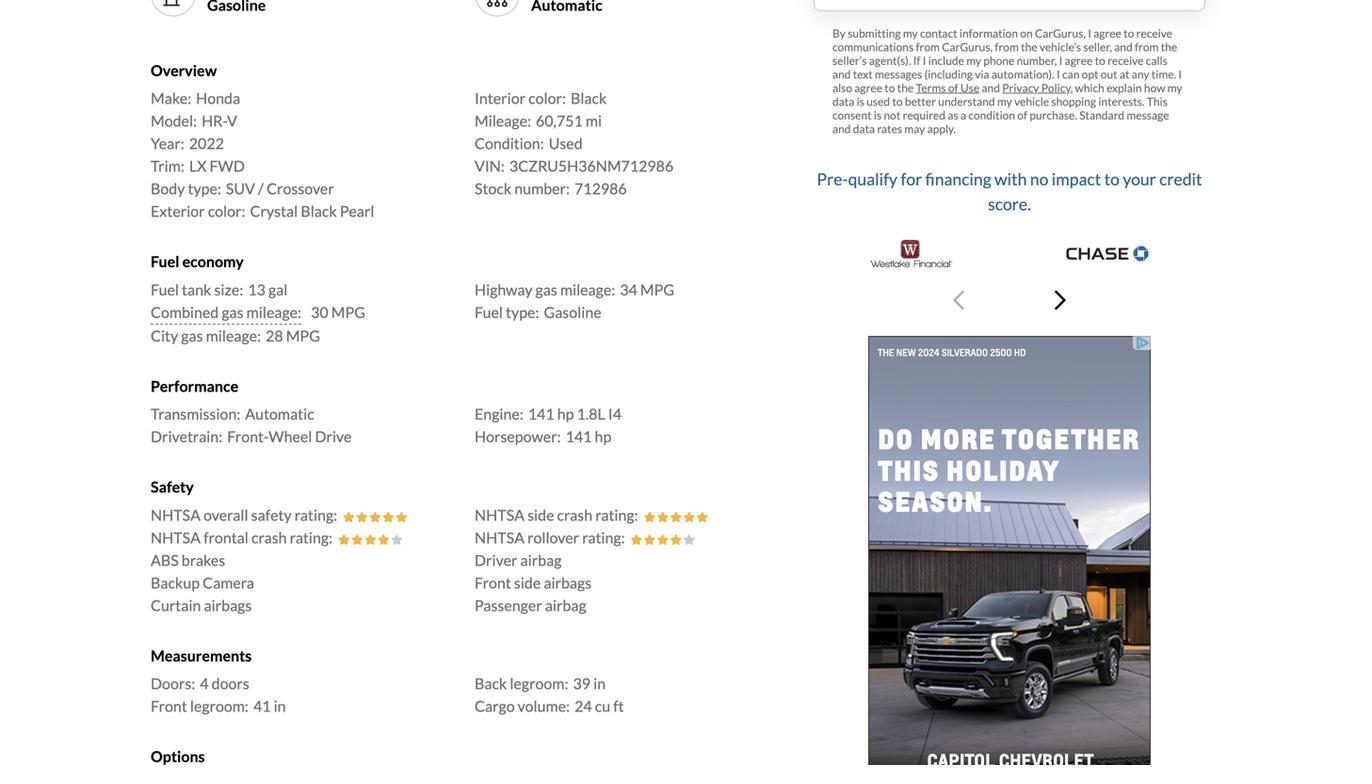 Task type: vqa. For each thing, say whether or not it's contained in the screenshot.
The Suv
yes



Task type: describe. For each thing, give the bounding box(es) containing it.
rating: for nhtsa side crash rating:
[[595, 506, 638, 524]]

trim:
[[151, 157, 184, 175]]

engine:
[[475, 405, 523, 423]]

pre-qualify for financing with no impact to your credit score.
[[817, 169, 1202, 214]]

712986
[[574, 180, 627, 198]]

28
[[266, 327, 283, 345]]

interior color: black mileage: 60,751 mi condition: used vin: 3czru5h36nm712986 stock number: 712986
[[475, 89, 674, 198]]

2 vertical spatial agree
[[854, 81, 882, 95]]

1 vertical spatial hp
[[595, 428, 611, 446]]

transmission: automatic drivetrain: front-wheel drive
[[151, 405, 352, 446]]

and left text
[[832, 67, 851, 81]]

1 horizontal spatial mpg
[[331, 303, 365, 321]]

(including
[[924, 67, 973, 81]]

explain
[[1107, 81, 1142, 95]]

vehicle
[[1014, 95, 1049, 108]]

0 horizontal spatial is
[[857, 95, 864, 108]]

by submitting my contact information on cargurus, i agree to receive communications from cargurus, from the vehicle's seller, and from the seller's agent(s). if i include my phone number, i agree to receive calls and text messages (including via automation). i can opt out at any time. i also agree to the
[[832, 26, 1182, 95]]

purchase.
[[1030, 108, 1077, 122]]

performance
[[151, 377, 238, 395]]

on
[[1020, 26, 1033, 40]]

i right if
[[923, 54, 926, 67]]

drive
[[315, 428, 352, 446]]

4
[[200, 675, 209, 693]]

tank
[[182, 281, 211, 299]]

0 vertical spatial 141
[[528, 405, 554, 423]]

understand
[[938, 95, 995, 108]]

driver airbag front side airbags passenger airbag
[[475, 551, 592, 615]]

fuel for fuel tank size: 13 gal combined gas mileage: 30 mpg city gas mileage: 28 mpg
[[151, 281, 179, 299]]

1 horizontal spatial agree
[[1065, 54, 1093, 67]]

crystal
[[250, 202, 298, 221]]

crash for side
[[557, 506, 592, 524]]

which
[[1075, 81, 1104, 95]]

airbags inside abs brakes backup camera curtain airbags
[[204, 596, 252, 615]]

qualify
[[848, 169, 898, 189]]

i right time.
[[1178, 67, 1182, 81]]

required
[[903, 108, 946, 122]]

0 horizontal spatial mpg
[[286, 327, 320, 345]]

my right "how"
[[1168, 81, 1182, 95]]

i right vehicle's at the right
[[1088, 26, 1091, 40]]

terms of use link
[[916, 81, 980, 95]]

seller's
[[832, 54, 867, 67]]

to inside , which explain how my data is used to better understand my vehicle shopping interests. this consent is not required as a condition of purchase. standard message and data rates may apply.
[[892, 95, 903, 108]]

fwd
[[210, 157, 245, 175]]

driver
[[475, 551, 517, 570]]

gas inside highway gas mileage: 34 mpg fuel type: gasoline
[[535, 281, 557, 299]]

condition
[[968, 108, 1015, 122]]

1 vertical spatial data
[[853, 122, 875, 136]]

39
[[573, 675, 591, 693]]

legroom: inside doors: 4 doors front legroom: 41 in
[[190, 697, 249, 716]]

cargo
[[475, 697, 515, 716]]

opt
[[1082, 67, 1098, 81]]

automatic
[[245, 405, 314, 423]]

1 horizontal spatial is
[[874, 108, 882, 122]]

out
[[1101, 67, 1117, 81]]

gasoline
[[544, 303, 601, 321]]

body
[[151, 180, 185, 198]]

not
[[884, 108, 901, 122]]

nhtsa for nhtsa side crash rating:
[[475, 506, 525, 524]]

and right seller,
[[1114, 40, 1133, 54]]

transmission:
[[151, 405, 240, 423]]

1 vertical spatial gas
[[222, 303, 244, 321]]

front inside doors: 4 doors front legroom: 41 in
[[151, 697, 187, 716]]

number,
[[1017, 54, 1057, 67]]

passenger
[[475, 596, 542, 615]]

no
[[1030, 169, 1049, 189]]

back
[[475, 675, 507, 693]]

, which explain how my data is used to better understand my vehicle shopping interests. this consent is not required as a condition of purchase. standard message and data rates may apply.
[[832, 81, 1182, 136]]

text
[[853, 67, 873, 81]]

/
[[258, 180, 264, 198]]

horsepower:
[[475, 428, 561, 446]]

city
[[151, 327, 178, 345]]

30
[[311, 303, 328, 321]]

agent(s).
[[869, 54, 911, 67]]

ft
[[613, 697, 624, 716]]

include
[[928, 54, 964, 67]]

fuel for fuel economy
[[151, 253, 179, 271]]

financing
[[925, 169, 991, 189]]

to down agent(s).
[[885, 81, 895, 95]]

mileage: inside highway gas mileage: 34 mpg fuel type: gasoline
[[560, 281, 615, 299]]

drivetrain:
[[151, 428, 222, 446]]

highway gas mileage: 34 mpg fuel type: gasoline
[[475, 281, 674, 321]]

abs brakes backup camera curtain airbags
[[151, 551, 254, 615]]

lx
[[189, 157, 207, 175]]

at
[[1120, 67, 1130, 81]]

black inside make: honda model: hr-v year: 2022 trim: lx fwd body type: suv / crossover exterior color: crystal black pearl
[[301, 202, 337, 221]]

as
[[948, 108, 958, 122]]

if
[[913, 54, 921, 67]]

seller,
[[1083, 40, 1112, 54]]

3czru5h36nm712986
[[509, 157, 674, 175]]

can
[[1062, 67, 1080, 81]]

nhtsa rollover rating:
[[475, 529, 625, 547]]

0 horizontal spatial of
[[948, 81, 958, 95]]

policy
[[1041, 81, 1070, 95]]

communications
[[832, 40, 914, 54]]

gal
[[268, 281, 288, 299]]

,
[[1070, 81, 1073, 95]]

your
[[1123, 169, 1156, 189]]

make: honda model: hr-v year: 2022 trim: lx fwd body type: suv / crossover exterior color: crystal black pearl
[[151, 89, 374, 221]]

vehicle's
[[1040, 40, 1081, 54]]

fuel type image
[[158, 0, 188, 9]]

measurements
[[151, 647, 252, 665]]

mi
[[586, 112, 602, 130]]

hr-
[[202, 112, 227, 130]]

2 from from the left
[[995, 40, 1019, 54]]

34
[[620, 281, 637, 299]]

automation).
[[991, 67, 1054, 81]]

shopping
[[1051, 95, 1096, 108]]

24
[[575, 697, 592, 716]]

pre-
[[817, 169, 848, 189]]



Task type: locate. For each thing, give the bounding box(es) containing it.
to right seller,
[[1124, 26, 1134, 40]]

side
[[527, 506, 554, 524], [514, 574, 541, 592]]

is left used
[[857, 95, 864, 108]]

2 horizontal spatial from
[[1135, 40, 1159, 54]]

1 vertical spatial color:
[[208, 202, 245, 221]]

0 vertical spatial color:
[[528, 89, 566, 108]]

0 vertical spatial gas
[[535, 281, 557, 299]]

1 horizontal spatial of
[[1017, 108, 1027, 122]]

message
[[1127, 108, 1169, 122]]

2 horizontal spatial mpg
[[640, 281, 674, 299]]

1 vertical spatial airbag
[[545, 596, 586, 615]]

13
[[248, 281, 265, 299]]

1 vertical spatial mpg
[[331, 303, 365, 321]]

airbags
[[544, 574, 592, 592], [204, 596, 252, 615]]

1 vertical spatial type:
[[506, 303, 539, 321]]

pre-qualify for financing with no impact to your credit score. button
[[814, 158, 1205, 329]]

and down also
[[832, 122, 851, 136]]

cu
[[595, 697, 610, 716]]

1 vertical spatial 141
[[566, 428, 592, 446]]

receive up calls
[[1136, 26, 1172, 40]]

2 vertical spatial mpg
[[286, 327, 320, 345]]

0 horizontal spatial the
[[897, 81, 914, 95]]

41
[[253, 697, 271, 716]]

0 vertical spatial mpg
[[640, 281, 674, 299]]

0 vertical spatial mileage:
[[560, 281, 615, 299]]

0 horizontal spatial in
[[274, 697, 286, 716]]

impact
[[1052, 169, 1101, 189]]

side inside driver airbag front side airbags passenger airbag
[[514, 574, 541, 592]]

i
[[1088, 26, 1091, 40], [923, 54, 926, 67], [1059, 54, 1063, 67], [1057, 67, 1060, 81], [1178, 67, 1182, 81]]

1 horizontal spatial cargurus,
[[1035, 26, 1086, 40]]

of inside , which explain how my data is used to better understand my vehicle shopping interests. this consent is not required as a condition of purchase. standard message and data rates may apply.
[[1017, 108, 1027, 122]]

interior
[[475, 89, 526, 108]]

0 vertical spatial hp
[[557, 405, 574, 423]]

1 horizontal spatial the
[[1021, 40, 1037, 54]]

gas up gasoline
[[535, 281, 557, 299]]

receive up the explain
[[1108, 54, 1144, 67]]

this
[[1147, 95, 1168, 108]]

fuel tank size: 13 gal combined gas mileage: 30 mpg city gas mileage: 28 mpg
[[151, 281, 365, 345]]

1 horizontal spatial 141
[[566, 428, 592, 446]]

in right 41
[[274, 697, 286, 716]]

type: inside highway gas mileage: 34 mpg fuel type: gasoline
[[506, 303, 539, 321]]

front-
[[227, 428, 269, 446]]

2 vertical spatial mileage:
[[206, 327, 261, 345]]

apply.
[[927, 122, 956, 136]]

1 vertical spatial mileage:
[[246, 303, 301, 321]]

interests.
[[1098, 95, 1145, 108]]

1 horizontal spatial front
[[475, 574, 511, 592]]

0 vertical spatial legroom:
[[510, 675, 568, 693]]

2 horizontal spatial gas
[[535, 281, 557, 299]]

i left 'can'
[[1057, 67, 1060, 81]]

black inside interior color: black mileage: 60,751 mi condition: used vin: 3czru5h36nm712986 stock number: 712986
[[571, 89, 607, 108]]

1 horizontal spatial crash
[[557, 506, 592, 524]]

black down crossover
[[301, 202, 337, 221]]

year:
[[151, 134, 184, 153]]

0 horizontal spatial color:
[[208, 202, 245, 221]]

1 vertical spatial legroom:
[[190, 697, 249, 716]]

cargurus, up via
[[942, 40, 993, 54]]

0 horizontal spatial from
[[916, 40, 940, 54]]

1 horizontal spatial airbags
[[544, 574, 592, 592]]

nhtsa for nhtsa frontal crash rating:
[[151, 529, 201, 547]]

from up any
[[1135, 40, 1159, 54]]

of left use at top right
[[948, 81, 958, 95]]

data
[[832, 95, 854, 108], [853, 122, 875, 136]]

legroom: up volume:
[[510, 675, 568, 693]]

consent
[[832, 108, 872, 122]]

mpg right 34
[[640, 281, 674, 299]]

legroom:
[[510, 675, 568, 693], [190, 697, 249, 716]]

airbags inside driver airbag front side airbags passenger airbag
[[544, 574, 592, 592]]

fuel left economy
[[151, 253, 179, 271]]

type: down lx
[[188, 180, 221, 198]]

brakes
[[182, 551, 225, 570]]

crash up rollover
[[557, 506, 592, 524]]

1 horizontal spatial type:
[[506, 303, 539, 321]]

agree up ,
[[1065, 54, 1093, 67]]

my left vehicle
[[997, 95, 1012, 108]]

and inside , which explain how my data is used to better understand my vehicle shopping interests. this consent is not required as a condition of purchase. standard message and data rates may apply.
[[832, 122, 851, 136]]

in right 39
[[593, 675, 606, 693]]

rating: down safety
[[290, 529, 332, 547]]

0 vertical spatial front
[[475, 574, 511, 592]]

1 vertical spatial black
[[301, 202, 337, 221]]

type:
[[188, 180, 221, 198], [506, 303, 539, 321]]

fuel up combined
[[151, 281, 179, 299]]

0 horizontal spatial type:
[[188, 180, 221, 198]]

0 vertical spatial crash
[[557, 506, 592, 524]]

by
[[832, 26, 846, 40]]

1 horizontal spatial gas
[[222, 303, 244, 321]]

color: inside make: honda model: hr-v year: 2022 trim: lx fwd body type: suv / crossover exterior color: crystal black pearl
[[208, 202, 245, 221]]

from left "on"
[[995, 40, 1019, 54]]

0 horizontal spatial legroom:
[[190, 697, 249, 716]]

i4
[[608, 405, 622, 423]]

1 vertical spatial side
[[514, 574, 541, 592]]

to inside pre-qualify for financing with no impact to your credit score.
[[1104, 169, 1120, 189]]

agree up the out
[[1094, 26, 1121, 40]]

a
[[961, 108, 966, 122]]

airbag right passenger
[[545, 596, 586, 615]]

wheel
[[269, 428, 312, 446]]

1 vertical spatial crash
[[251, 529, 287, 547]]

0 vertical spatial airbags
[[544, 574, 592, 592]]

airbags down camera
[[204, 596, 252, 615]]

fuel
[[151, 253, 179, 271], [151, 281, 179, 299], [475, 303, 503, 321]]

0 vertical spatial of
[[948, 81, 958, 95]]

hp left 1.8l at the left
[[557, 405, 574, 423]]

honda
[[196, 89, 240, 108]]

crash
[[557, 506, 592, 524], [251, 529, 287, 547]]

nhtsa side crash rating:
[[475, 506, 638, 524]]

3 from from the left
[[1135, 40, 1159, 54]]

front inside driver airbag front side airbags passenger airbag
[[475, 574, 511, 592]]

1 horizontal spatial in
[[593, 675, 606, 693]]

type: down 'highway'
[[506, 303, 539, 321]]

black
[[571, 89, 607, 108], [301, 202, 337, 221]]

rating: right rollover
[[582, 529, 625, 547]]

black up mi
[[571, 89, 607, 108]]

my up if
[[903, 26, 918, 40]]

is left not
[[874, 108, 882, 122]]

make:
[[151, 89, 191, 108]]

0 vertical spatial agree
[[1094, 26, 1121, 40]]

number:
[[514, 180, 570, 198]]

rating: right safety
[[295, 506, 337, 524]]

rating: for nhtsa overall safety rating:
[[295, 506, 337, 524]]

the up automation).
[[1021, 40, 1037, 54]]

via
[[975, 67, 989, 81]]

in inside doors: 4 doors front legroom: 41 in
[[274, 697, 286, 716]]

141 down 1.8l at the left
[[566, 428, 592, 446]]

2 horizontal spatial the
[[1161, 40, 1177, 54]]

chevron left image
[[953, 289, 964, 312]]

1 vertical spatial airbags
[[204, 596, 252, 615]]

1 from from the left
[[916, 40, 940, 54]]

used
[[549, 134, 583, 153]]

rating:
[[295, 506, 337, 524], [595, 506, 638, 524], [290, 529, 332, 547], [582, 529, 625, 547]]

2 vertical spatial gas
[[181, 327, 203, 345]]

1 vertical spatial receive
[[1108, 54, 1144, 67]]

agree right also
[[854, 81, 882, 95]]

how
[[1144, 81, 1165, 95]]

legroom: down doors
[[190, 697, 249, 716]]

0 vertical spatial side
[[527, 506, 554, 524]]

mileage: down gal
[[246, 303, 301, 321]]

side up passenger
[[514, 574, 541, 592]]

1 vertical spatial fuel
[[151, 281, 179, 299]]

1 horizontal spatial color:
[[528, 89, 566, 108]]

time.
[[1152, 67, 1176, 81]]

safety
[[151, 478, 194, 496]]

to right used
[[892, 95, 903, 108]]

2 horizontal spatial agree
[[1094, 26, 1121, 40]]

the left terms
[[897, 81, 914, 95]]

gas down size:
[[222, 303, 244, 321]]

0 vertical spatial type:
[[188, 180, 221, 198]]

my
[[903, 26, 918, 40], [966, 54, 981, 67], [1168, 81, 1182, 95], [997, 95, 1012, 108]]

0 vertical spatial receive
[[1136, 26, 1172, 40]]

color: inside interior color: black mileage: 60,751 mi condition: used vin: 3czru5h36nm712986 stock number: 712986
[[528, 89, 566, 108]]

nhtsa frontal crash rating:
[[151, 529, 332, 547]]

combined
[[151, 303, 219, 321]]

mpg inside highway gas mileage: 34 mpg fuel type: gasoline
[[640, 281, 674, 299]]

color: up 60,751
[[528, 89, 566, 108]]

0 vertical spatial data
[[832, 95, 854, 108]]

1.8l
[[577, 405, 605, 423]]

1 vertical spatial of
[[1017, 108, 1027, 122]]

mpg
[[640, 281, 674, 299], [331, 303, 365, 321], [286, 327, 320, 345]]

mpg right 28
[[286, 327, 320, 345]]

terms of use and privacy policy
[[916, 81, 1070, 95]]

safety
[[251, 506, 292, 524]]

fuel economy
[[151, 253, 244, 271]]

vin:
[[475, 157, 505, 175]]

0 horizontal spatial crash
[[251, 529, 287, 547]]

camera
[[203, 574, 254, 592]]

legroom: inside back legroom: 39 in cargo volume: 24 cu ft
[[510, 675, 568, 693]]

rates
[[877, 122, 902, 136]]

mileage: up gasoline
[[560, 281, 615, 299]]

from up (including
[[916, 40, 940, 54]]

0 horizontal spatial cargurus,
[[942, 40, 993, 54]]

front down driver
[[475, 574, 511, 592]]

1 horizontal spatial black
[[571, 89, 607, 108]]

0 horizontal spatial 141
[[528, 405, 554, 423]]

privacy policy link
[[1002, 81, 1070, 95]]

overview
[[151, 61, 217, 80]]

1 vertical spatial front
[[151, 697, 187, 716]]

contact
[[920, 26, 957, 40]]

mileage: left 28
[[206, 327, 261, 345]]

60,751
[[536, 112, 583, 130]]

nhtsa overall safety rating:
[[151, 506, 337, 524]]

0 vertical spatial airbag
[[520, 551, 562, 570]]

volume:
[[518, 697, 570, 716]]

chevron right image
[[1055, 289, 1066, 312]]

crash down safety
[[251, 529, 287, 547]]

curtain
[[151, 596, 201, 615]]

with
[[995, 169, 1027, 189]]

messages
[[875, 67, 922, 81]]

highway
[[475, 281, 532, 299]]

nhtsa for nhtsa rollover rating:
[[475, 529, 525, 547]]

color: down suv at the left
[[208, 202, 245, 221]]

rating: for nhtsa frontal crash rating:
[[290, 529, 332, 547]]

0 horizontal spatial hp
[[557, 405, 574, 423]]

data down text
[[832, 95, 854, 108]]

0 horizontal spatial front
[[151, 697, 187, 716]]

1 vertical spatial in
[[274, 697, 286, 716]]

gas
[[535, 281, 557, 299], [222, 303, 244, 321], [181, 327, 203, 345]]

cargurus, right "on"
[[1035, 26, 1086, 40]]

1 horizontal spatial legroom:
[[510, 675, 568, 693]]

my left phone
[[966, 54, 981, 67]]

of down the 'privacy'
[[1017, 108, 1027, 122]]

0 horizontal spatial airbags
[[204, 596, 252, 615]]

and right use at top right
[[982, 81, 1000, 95]]

for
[[901, 169, 922, 189]]

hp down i4
[[595, 428, 611, 446]]

fuel inside fuel tank size: 13 gal combined gas mileage: 30 mpg city gas mileage: 28 mpg
[[151, 281, 179, 299]]

mpg right 30
[[331, 303, 365, 321]]

nhtsa for nhtsa overall safety rating:
[[151, 506, 201, 524]]

to left at
[[1095, 54, 1105, 67]]

0 horizontal spatial black
[[301, 202, 337, 221]]

0 vertical spatial in
[[593, 675, 606, 693]]

information
[[960, 26, 1018, 40]]

standard
[[1079, 108, 1125, 122]]

0 horizontal spatial gas
[[181, 327, 203, 345]]

i right the number, at top
[[1059, 54, 1063, 67]]

doors:
[[151, 675, 195, 693]]

data left rates at the top of the page
[[853, 122, 875, 136]]

agree
[[1094, 26, 1121, 40], [1065, 54, 1093, 67], [854, 81, 882, 95]]

mileage:
[[560, 281, 615, 299], [246, 303, 301, 321], [206, 327, 261, 345]]

1 horizontal spatial hp
[[595, 428, 611, 446]]

crash for frontal
[[251, 529, 287, 547]]

2 vertical spatial fuel
[[475, 303, 503, 321]]

used
[[867, 95, 890, 108]]

submitting
[[848, 26, 901, 40]]

airbag down nhtsa rollover rating:
[[520, 551, 562, 570]]

0 vertical spatial fuel
[[151, 253, 179, 271]]

0 horizontal spatial agree
[[854, 81, 882, 95]]

to left your
[[1104, 169, 1120, 189]]

1 vertical spatial agree
[[1065, 54, 1093, 67]]

0 vertical spatial black
[[571, 89, 607, 108]]

rating: up nhtsa rollover rating:
[[595, 506, 638, 524]]

fuel down 'highway'
[[475, 303, 503, 321]]

rollover
[[527, 529, 579, 547]]

141 up horsepower:
[[528, 405, 554, 423]]

side up nhtsa rollover rating:
[[527, 506, 554, 524]]

pearl
[[340, 202, 374, 221]]

airbags down rollover
[[544, 574, 592, 592]]

in inside back legroom: 39 in cargo volume: 24 cu ft
[[593, 675, 606, 693]]

the up time.
[[1161, 40, 1177, 54]]

doors
[[212, 675, 249, 693]]

type: inside make: honda model: hr-v year: 2022 trim: lx fwd body type: suv / crossover exterior color: crystal black pearl
[[188, 180, 221, 198]]

gas down combined
[[181, 327, 203, 345]]

fuel inside highway gas mileage: 34 mpg fuel type: gasoline
[[475, 303, 503, 321]]

overall
[[203, 506, 248, 524]]

size:
[[214, 281, 243, 299]]

1 horizontal spatial from
[[995, 40, 1019, 54]]

advertisement region
[[868, 336, 1151, 766]]

front down doors:
[[151, 697, 187, 716]]

transmission image
[[482, 0, 512, 9]]

back legroom: 39 in cargo volume: 24 cu ft
[[475, 675, 624, 716]]



